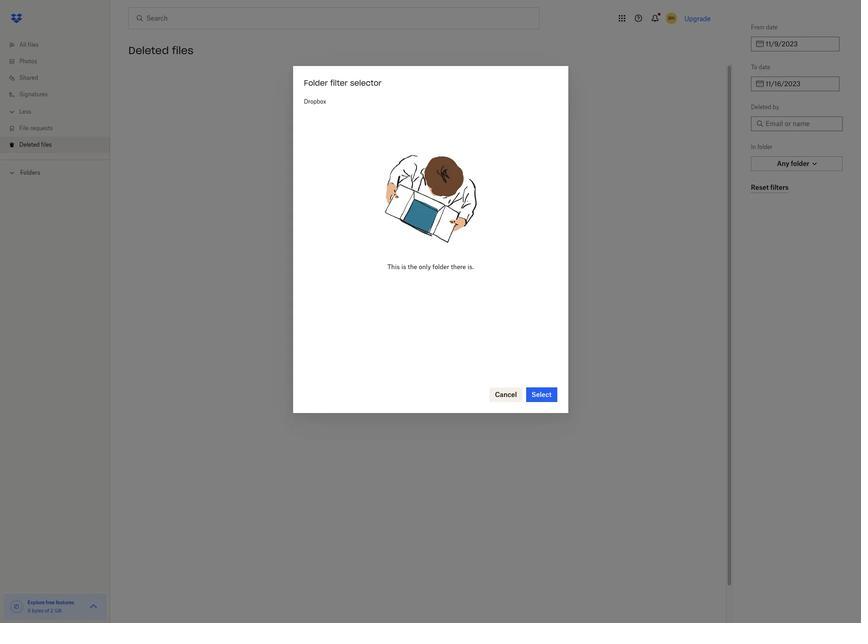 Task type: vqa. For each thing, say whether or not it's contained in the screenshot.
rightmost turned.jpg
no



Task type: locate. For each thing, give the bounding box(es) containing it.
upgrade link
[[685, 14, 711, 22]]

1 horizontal spatial deleted
[[129, 44, 169, 57]]

filter
[[331, 78, 348, 88]]

files
[[28, 41, 39, 48], [172, 44, 194, 57], [41, 141, 52, 148], [381, 257, 396, 266]]

0
[[28, 609, 31, 614]]

in
[[752, 144, 757, 151]]

dropbox image
[[7, 9, 26, 28]]

of
[[45, 609, 49, 614]]

files inside list item
[[41, 141, 52, 148]]

all
[[19, 41, 26, 48]]

deleted files inside list item
[[19, 141, 52, 148]]

0 horizontal spatial deleted files
[[19, 141, 52, 148]]

all files
[[19, 41, 39, 48]]

1 vertical spatial deleted files
[[19, 141, 52, 148]]

try
[[422, 257, 432, 266]]

folder
[[304, 78, 328, 88]]

0 vertical spatial deleted files
[[129, 44, 194, 57]]

1 vertical spatial date
[[759, 64, 771, 71]]

2
[[50, 609, 53, 614]]

signatures link
[[7, 86, 110, 103]]

date right to at the right top
[[759, 64, 771, 71]]

folder right try
[[433, 263, 450, 271]]

shared
[[19, 74, 38, 81]]

file requests link
[[7, 120, 110, 137]]

from date
[[752, 24, 778, 31]]

explore
[[28, 601, 45, 606]]

1 vertical spatial deleted
[[752, 104, 772, 111]]

no
[[341, 257, 351, 266]]

1 horizontal spatial folder
[[758, 144, 773, 151]]

0 horizontal spatial folder
[[433, 263, 450, 271]]

less image
[[7, 107, 17, 117]]

file
[[19, 125, 29, 132]]

folder
[[758, 144, 773, 151], [433, 263, 450, 271]]

1 vertical spatial folder
[[433, 263, 450, 271]]

folder right the in
[[758, 144, 773, 151]]

filters
[[486, 257, 506, 266]]

free
[[46, 601, 55, 606]]

folders
[[20, 169, 40, 176]]

list containing all files
[[0, 31, 110, 160]]

deleted
[[129, 44, 169, 57], [752, 104, 772, 111], [19, 141, 40, 148]]

0 horizontal spatial deleted
[[19, 141, 40, 148]]

found.
[[398, 257, 420, 266]]

file requests
[[19, 125, 53, 132]]

1 horizontal spatial deleted files
[[129, 44, 194, 57]]

photos link
[[7, 53, 110, 70]]

the
[[408, 263, 417, 271]]

only
[[419, 263, 431, 271]]

less
[[19, 108, 31, 115]]

deleted by
[[752, 104, 780, 111]]

deleted files
[[129, 44, 194, 57], [19, 141, 52, 148]]

0 vertical spatial date
[[767, 24, 778, 31]]

cancel
[[495, 391, 517, 399]]

list
[[0, 31, 110, 160]]

deleted files list item
[[0, 137, 110, 153]]

upgrade
[[685, 14, 711, 22]]

date right the from
[[767, 24, 778, 31]]

date
[[767, 24, 778, 31], [759, 64, 771, 71]]

2 vertical spatial deleted
[[19, 141, 40, 148]]



Task type: describe. For each thing, give the bounding box(es) containing it.
this is the only folder there is.
[[388, 263, 474, 271]]

deleted inside list item
[[19, 141, 40, 148]]

deleted
[[353, 257, 379, 266]]

gb
[[54, 609, 62, 614]]

To date text field
[[766, 79, 835, 89]]

bytes
[[32, 609, 44, 614]]

folder inside folder filter selector dialog
[[433, 263, 450, 271]]

is.
[[468, 263, 474, 271]]

in folder
[[752, 144, 773, 151]]

selector
[[350, 78, 382, 88]]

requests
[[30, 125, 53, 132]]

folder filter selector dialog
[[293, 66, 569, 414]]

your
[[469, 257, 484, 266]]

From date text field
[[766, 39, 835, 49]]

all files link
[[7, 37, 110, 53]]

this
[[388, 263, 400, 271]]

explore free features 0 bytes of 2 gb
[[28, 601, 74, 614]]

deleted files link
[[7, 137, 110, 153]]

there
[[451, 263, 466, 271]]

from
[[752, 24, 765, 31]]

date for to date
[[759, 64, 771, 71]]

photos
[[19, 58, 37, 65]]

dropbox
[[304, 98, 326, 105]]

to
[[752, 64, 758, 71]]

quota usage element
[[9, 600, 24, 615]]

0 vertical spatial folder
[[758, 144, 773, 151]]

is
[[402, 263, 407, 271]]

shared link
[[7, 70, 110, 86]]

select
[[532, 391, 552, 399]]

folder filter selector
[[304, 78, 382, 88]]

2 horizontal spatial deleted
[[752, 104, 772, 111]]

adjusting
[[434, 257, 467, 266]]

by
[[773, 104, 780, 111]]

0 vertical spatial deleted
[[129, 44, 169, 57]]

no deleted files found. try adjusting your filters
[[341, 257, 506, 266]]

folders button
[[0, 166, 110, 180]]

signatures
[[19, 91, 48, 98]]

to date
[[752, 64, 771, 71]]

cancel button
[[490, 388, 523, 403]]

features
[[56, 601, 74, 606]]

date for from date
[[767, 24, 778, 31]]

select button
[[526, 388, 558, 403]]



